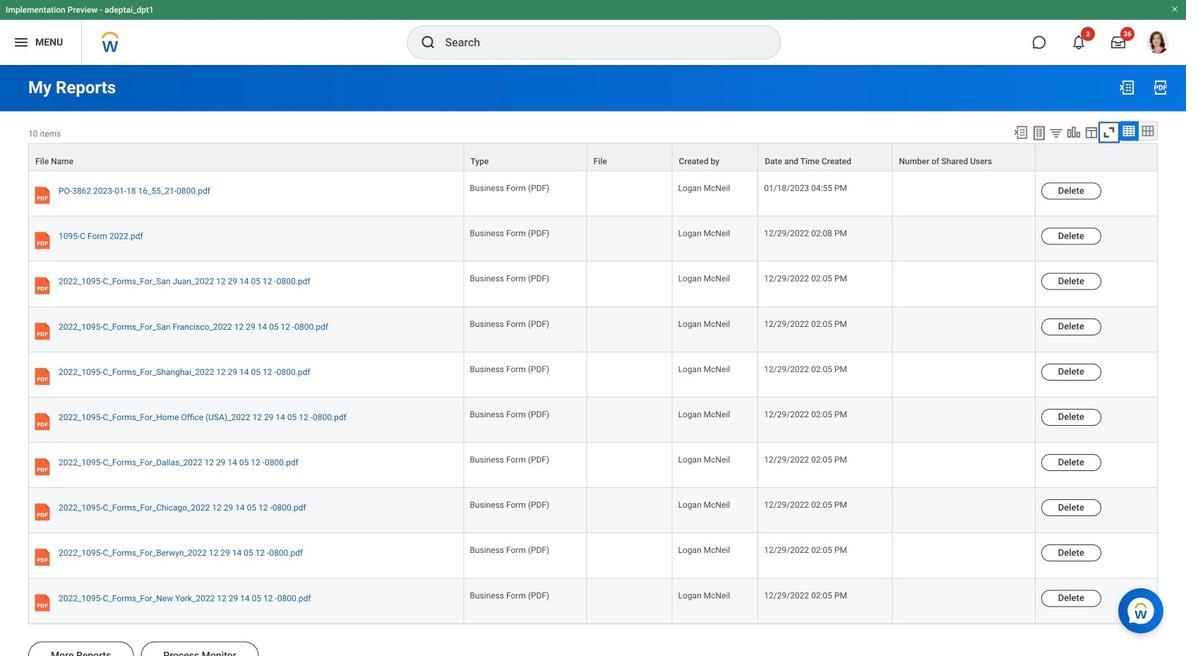 Task type: vqa. For each thing, say whether or not it's contained in the screenshot.
the rightmost Vision
no



Task type: describe. For each thing, give the bounding box(es) containing it.
11 row from the top
[[28, 579, 1158, 624]]

my reports - expand/collapse chart image
[[1066, 125, 1082, 140]]

9 row from the top
[[28, 488, 1158, 533]]

notifications large image
[[1072, 35, 1086, 49]]

5 row from the top
[[28, 307, 1158, 352]]

Search Workday  search field
[[445, 27, 752, 58]]

4 row from the top
[[28, 262, 1158, 307]]

8 row from the top
[[28, 443, 1158, 488]]

inbox large image
[[1112, 35, 1126, 49]]

close environment banner image
[[1171, 5, 1179, 13]]



Task type: locate. For each thing, give the bounding box(es) containing it.
view printable version (pdf) image
[[1153, 79, 1170, 96]]

profile logan mcneil image
[[1147, 31, 1170, 57]]

6 row from the top
[[28, 352, 1158, 398]]

banner
[[0, 0, 1187, 65]]

1 row from the top
[[28, 143, 1158, 171]]

export to excel image
[[1014, 125, 1029, 140]]

2 row from the top
[[28, 171, 1158, 217]]

table image
[[1122, 124, 1136, 138]]

10 row from the top
[[28, 533, 1158, 579]]

search image
[[420, 34, 437, 51]]

click to view/edit grid preferences image
[[1084, 125, 1100, 140]]

export to excel image
[[1119, 79, 1136, 96]]

7 row from the top
[[28, 398, 1158, 443]]

3 row from the top
[[28, 217, 1158, 262]]

select to filter grid data image
[[1049, 125, 1064, 140]]

expand table image
[[1141, 124, 1155, 138]]

cell
[[587, 171, 673, 217], [893, 171, 1036, 217], [587, 217, 673, 262], [893, 217, 1036, 262], [587, 262, 673, 307], [893, 262, 1036, 307], [587, 307, 673, 352], [893, 307, 1036, 352], [587, 352, 673, 398], [893, 352, 1036, 398], [587, 398, 673, 443], [893, 398, 1036, 443], [587, 443, 673, 488], [893, 443, 1036, 488], [587, 488, 673, 533], [893, 488, 1036, 533], [587, 533, 673, 579], [893, 533, 1036, 579], [587, 579, 673, 624], [893, 579, 1036, 624]]

toolbar
[[1007, 121, 1158, 143]]

row
[[28, 143, 1158, 171], [28, 171, 1158, 217], [28, 217, 1158, 262], [28, 262, 1158, 307], [28, 307, 1158, 352], [28, 352, 1158, 398], [28, 398, 1158, 443], [28, 443, 1158, 488], [28, 488, 1158, 533], [28, 533, 1158, 579], [28, 579, 1158, 624]]

export to worksheets image
[[1031, 125, 1048, 142]]

fullscreen image
[[1102, 125, 1117, 140]]

justify image
[[13, 34, 30, 51]]

main content
[[0, 65, 1187, 656]]



